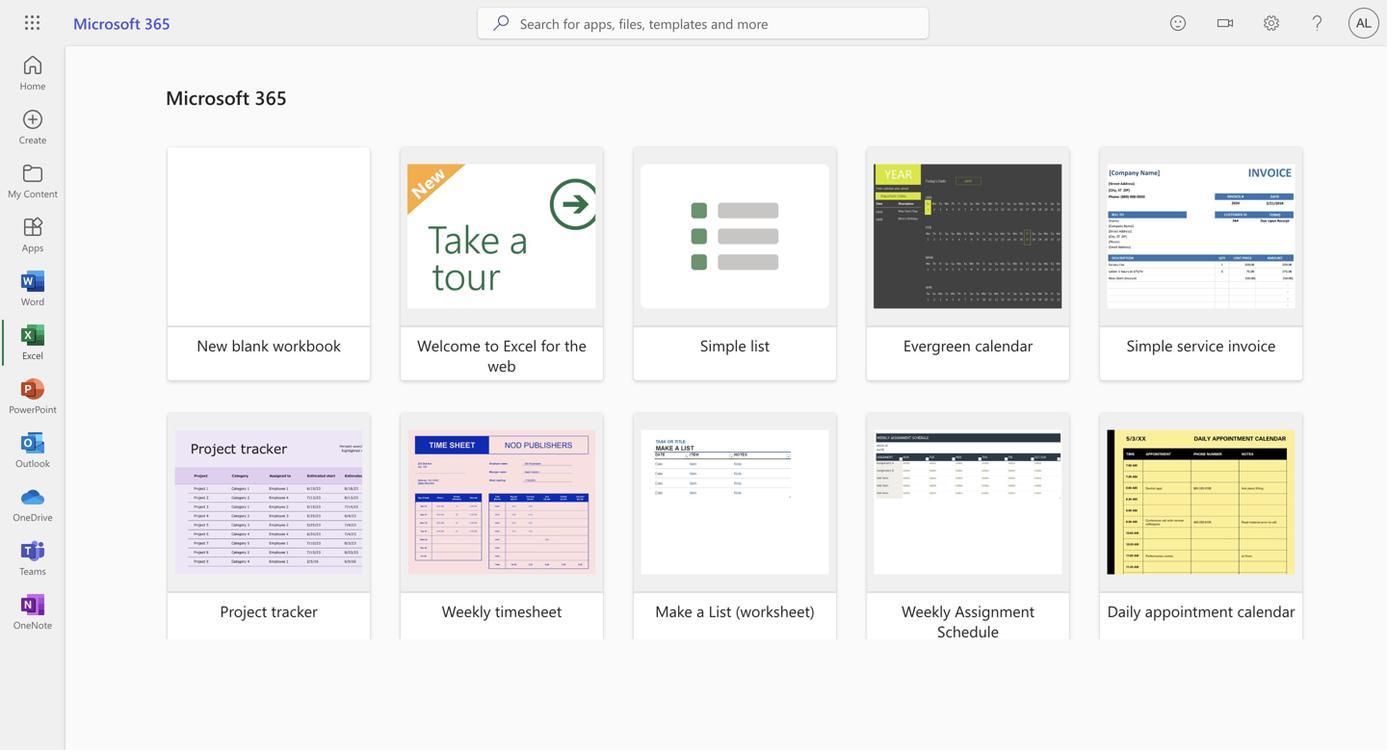 Task type: describe. For each thing, give the bounding box(es) containing it.
new blank workbook
[[197, 335, 341, 356]]

evergreen
[[904, 335, 971, 356]]

list
[[709, 601, 732, 622]]

create for timesheet
[[483, 449, 521, 467]]

preview for calendar
[[946, 272, 991, 290]]

create for appointment
[[1183, 449, 1221, 467]]

web
[[488, 355, 516, 376]]

create for service
[[1183, 183, 1221, 201]]

microsoft 365 inside the microsoft 365 heading
[[166, 84, 287, 110]]

simple service invoice
[[1127, 335, 1276, 356]]

365 inside heading
[[255, 84, 287, 110]]

weekly timesheet
[[442, 601, 562, 622]]

weekly for weekly timesheet
[[442, 601, 491, 622]]

onenote image
[[23, 603, 42, 623]]

new
[[197, 335, 228, 356]]

teams image
[[23, 549, 42, 569]]

preview for to
[[479, 272, 525, 290]]

preview for tracker
[[246, 538, 292, 556]]

make
[[656, 601, 693, 622]]

apps image
[[23, 226, 42, 245]]

none search field inside microsoft 365 banner
[[478, 8, 929, 39]]

microsoft 365 inside microsoft 365 banner
[[73, 13, 170, 33]]

preview for service
[[1179, 272, 1225, 290]]

al button
[[1342, 0, 1388, 46]]

outlook image
[[23, 441, 42, 461]]

0 vertical spatial calendar
[[976, 335, 1033, 356]]

weekly for weekly assignment schedule
[[902, 601, 951, 622]]

microsoft inside banner
[[73, 13, 140, 33]]

Search box. Suggestions appear as you type. search field
[[520, 8, 929, 39]]

welcome to excel for the web
[[417, 335, 587, 376]]

microsoft 365 banner
[[0, 0, 1388, 50]]

list
[[751, 335, 770, 356]]

microsoft 365 application
[[0, 46, 1388, 751]]

workbook
[[273, 335, 341, 356]]

to
[[485, 335, 499, 356]]

daily appointment calendar
[[1108, 601, 1296, 622]]


[[1218, 15, 1234, 31]]

navigation inside "microsoft 365" application
[[0, 46, 66, 640]]

invoice
[[1229, 335, 1276, 356]]

schedule
[[938, 621, 999, 642]]

microsoft 365 main content
[[66, 46, 1388, 751]]

simple for simple list
[[701, 335, 747, 356]]



Task type: locate. For each thing, give the bounding box(es) containing it.
the
[[565, 335, 587, 356]]

None search field
[[478, 8, 929, 39]]

a
[[697, 601, 705, 622]]

0 vertical spatial 365
[[145, 13, 170, 33]]

appointment
[[1146, 601, 1234, 622]]

0 vertical spatial microsoft 365
[[73, 13, 170, 33]]

project tracker
[[220, 601, 318, 622]]

for
[[541, 335, 561, 356]]

1 horizontal spatial calendar
[[1238, 601, 1296, 622]]

1 weekly from the left
[[442, 601, 491, 622]]

excel
[[503, 335, 537, 356]]

create for a
[[716, 449, 755, 467]]

preview up daily appointment calendar
[[1179, 538, 1225, 556]]

simple for simple service invoice
[[1127, 335, 1173, 356]]

microsoft 365
[[73, 13, 170, 33], [166, 84, 287, 110]]

tracker
[[271, 601, 318, 622]]

2 weekly from the left
[[902, 601, 951, 622]]

simple list
[[701, 335, 770, 356]]

home image
[[23, 64, 42, 83]]

0 horizontal spatial calendar
[[976, 335, 1033, 356]]

preview up the simple list
[[713, 272, 758, 290]]

weekly assignment schedule
[[902, 601, 1035, 642]]

1 vertical spatial 365
[[255, 84, 287, 110]]

1 vertical spatial microsoft 365
[[166, 84, 287, 110]]

preview up weekly timesheet
[[479, 538, 525, 556]]

weekly
[[442, 601, 491, 622], [902, 601, 951, 622]]

preview up simple service invoice
[[1179, 272, 1225, 290]]

service
[[1178, 335, 1224, 356]]

microsoft
[[73, 13, 140, 33], [166, 84, 250, 110]]

1 vertical spatial microsoft
[[166, 84, 250, 110]]

daily
[[1108, 601, 1142, 622]]

(worksheet)
[[736, 601, 815, 622]]

0 horizontal spatial weekly
[[442, 601, 491, 622]]

al
[[1357, 15, 1372, 30]]

calendar
[[976, 335, 1033, 356], [1238, 601, 1296, 622]]

word image
[[23, 279, 42, 299]]

simple left list
[[701, 335, 747, 356]]

timesheet
[[495, 601, 562, 622]]

navigation
[[0, 46, 66, 640]]

microsoft inside heading
[[166, 84, 250, 110]]

0 horizontal spatial microsoft
[[73, 13, 140, 33]]

preview
[[479, 272, 525, 290], [713, 272, 758, 290], [946, 272, 991, 290], [1179, 272, 1225, 290], [246, 538, 292, 556], [479, 538, 525, 556], [1179, 538, 1225, 556]]

simple left service
[[1127, 335, 1173, 356]]

1 horizontal spatial 365
[[255, 84, 287, 110]]

preview up to
[[479, 272, 525, 290]]

create for tracker
[[250, 449, 288, 467]]

preview up 'project tracker'
[[246, 538, 292, 556]]

preview for list
[[713, 272, 758, 290]]

calendar right appointment
[[1238, 601, 1296, 622]]

excel image
[[23, 333, 42, 353]]

blank
[[232, 335, 269, 356]]

0 horizontal spatial 365
[[145, 13, 170, 33]]

microsoft 365 heading
[[166, 78, 1326, 146]]

simple
[[701, 335, 747, 356], [1127, 335, 1173, 356]]

365 inside banner
[[145, 13, 170, 33]]

my content image
[[23, 172, 42, 191]]

create for calendar
[[949, 183, 988, 201]]

1 horizontal spatial weekly
[[902, 601, 951, 622]]

preview for appointment
[[1179, 538, 1225, 556]]

project
[[220, 601, 267, 622]]

evergreen calendar
[[904, 335, 1033, 356]]

0 vertical spatial microsoft
[[73, 13, 140, 33]]

1 horizontal spatial microsoft
[[166, 84, 250, 110]]

1 vertical spatial calendar
[[1238, 601, 1296, 622]]

create for list
[[716, 183, 755, 201]]

create
[[716, 183, 755, 201], [949, 183, 988, 201], [1183, 183, 1221, 201], [250, 449, 288, 467], [483, 449, 521, 467], [716, 449, 755, 467], [949, 449, 988, 467], [1183, 449, 1221, 467]]

 button
[[1203, 0, 1249, 50]]

preview up evergreen calendar
[[946, 272, 991, 290]]

2 simple from the left
[[1127, 335, 1173, 356]]

0 horizontal spatial simple
[[701, 335, 747, 356]]

create for assignment
[[949, 449, 988, 467]]

make a list (worksheet)
[[656, 601, 815, 622]]

calendar right evergreen at the right of the page
[[976, 335, 1033, 356]]

weekly inside the weekly assignment schedule
[[902, 601, 951, 622]]

create image
[[23, 118, 42, 137]]

onedrive image
[[23, 495, 42, 515]]

welcome
[[417, 335, 481, 356]]

powerpoint image
[[23, 387, 42, 407]]

1 horizontal spatial simple
[[1127, 335, 1173, 356]]

1 simple from the left
[[701, 335, 747, 356]]

weekly left "timesheet"
[[442, 601, 491, 622]]

weekly left assignment
[[902, 601, 951, 622]]

365
[[145, 13, 170, 33], [255, 84, 287, 110]]

assignment
[[955, 601, 1035, 622]]

preview for timesheet
[[479, 538, 525, 556]]



Task type: vqa. For each thing, say whether or not it's contained in the screenshot.
OneDrive within the Presentation Your OneDrive > Documents
no



